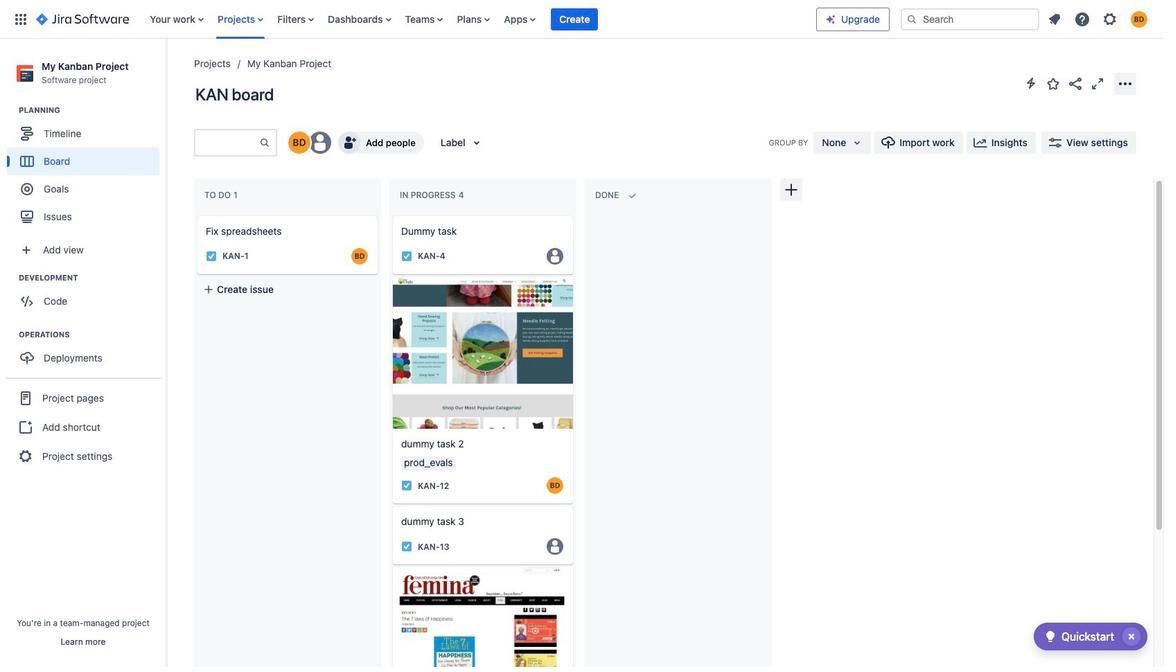 Task type: locate. For each thing, give the bounding box(es) containing it.
heading
[[19, 105, 166, 116], [19, 272, 166, 284], [19, 329, 166, 340]]

sidebar navigation image
[[151, 55, 182, 83]]

jira software image
[[36, 11, 129, 27], [36, 11, 129, 27]]

primary element
[[8, 0, 816, 38]]

heading for development icon
[[19, 272, 166, 284]]

1 vertical spatial heading
[[19, 272, 166, 284]]

group
[[7, 105, 166, 235], [7, 272, 166, 320], [7, 329, 166, 376], [6, 378, 161, 476]]

banner
[[0, 0, 1164, 39]]

1 vertical spatial task image
[[401, 480, 412, 492]]

notifications image
[[1046, 11, 1063, 27]]

star kan board image
[[1045, 75, 1062, 92]]

2 vertical spatial heading
[[19, 329, 166, 340]]

None search field
[[901, 8, 1039, 30]]

appswitcher icon image
[[12, 11, 29, 27]]

your profile and settings image
[[1131, 11, 1147, 27]]

task image
[[206, 251, 217, 262], [401, 480, 412, 492], [401, 541, 412, 553]]

2 vertical spatial task image
[[401, 541, 412, 553]]

1 heading from the top
[[19, 105, 166, 116]]

2 heading from the top
[[19, 272, 166, 284]]

Search field
[[901, 8, 1039, 30]]

add people image
[[341, 134, 358, 151]]

0 horizontal spatial list
[[143, 0, 816, 38]]

more actions image
[[1117, 75, 1134, 92]]

list item
[[551, 0, 598, 38]]

sidebar element
[[0, 39, 166, 667]]

group for development icon
[[7, 272, 166, 320]]

create column image
[[783, 182, 800, 198]]

planning image
[[2, 102, 19, 119]]

3 heading from the top
[[19, 329, 166, 340]]

0 vertical spatial heading
[[19, 105, 166, 116]]

help image
[[1074, 11, 1091, 27]]

list
[[143, 0, 816, 38], [1042, 7, 1156, 32]]

group for operations 'image'
[[7, 329, 166, 376]]



Task type: describe. For each thing, give the bounding box(es) containing it.
import image
[[880, 134, 897, 151]]

heading for operations 'image'
[[19, 329, 166, 340]]

create issue image
[[383, 206, 400, 223]]

group for the planning icon
[[7, 105, 166, 235]]

development image
[[2, 270, 19, 286]]

create issue image
[[188, 206, 204, 223]]

dismiss quickstart image
[[1120, 626, 1143, 648]]

view settings image
[[1047, 134, 1064, 151]]

goal image
[[21, 183, 33, 196]]

0 vertical spatial task image
[[206, 251, 217, 262]]

in progress element
[[400, 190, 467, 200]]

check image
[[1042, 628, 1059, 645]]

1 horizontal spatial list
[[1042, 7, 1156, 32]]

Search this board text field
[[195, 130, 259, 155]]

settings image
[[1102, 11, 1118, 27]]

operations image
[[2, 326, 19, 343]]

heading for the planning icon
[[19, 105, 166, 116]]

search image
[[906, 14, 917, 25]]

enter full screen image
[[1089, 75, 1106, 92]]

automations menu button icon image
[[1023, 75, 1039, 91]]

task image
[[401, 251, 412, 262]]

to do element
[[204, 190, 240, 200]]



Task type: vqa. For each thing, say whether or not it's contained in the screenshot.
column header
no



